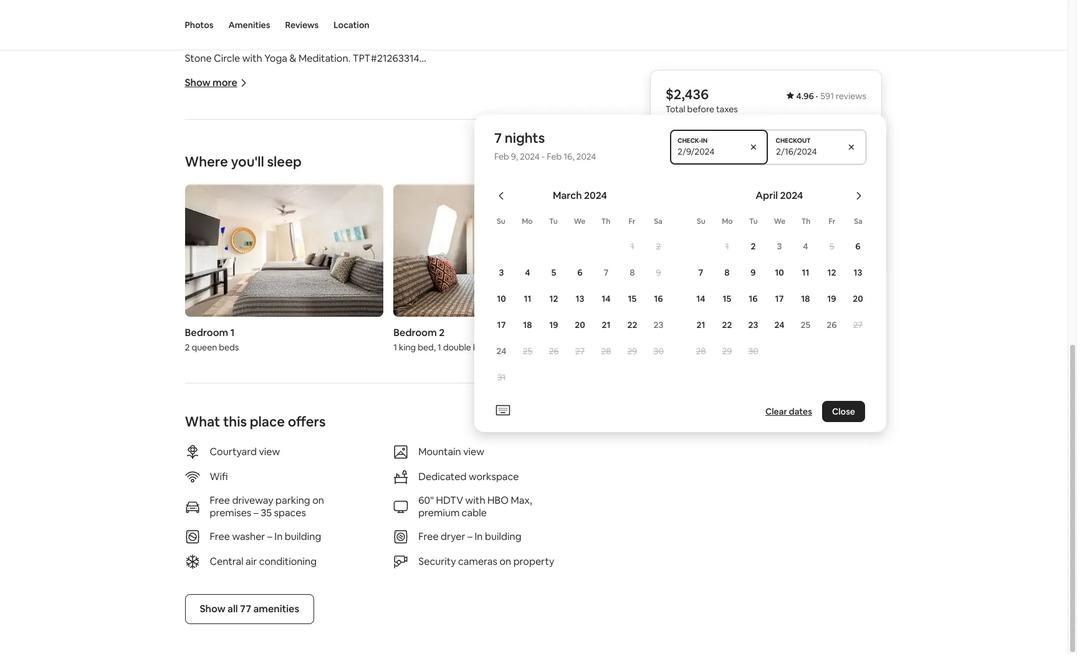Task type: locate. For each thing, give the bounding box(es) containing it.
1 vertical spatial 12 button
[[541, 286, 567, 311]]

1 14 button from the left
[[593, 286, 620, 311]]

2 horizontal spatial –
[[468, 530, 473, 543]]

bedroom up queen
[[185, 326, 228, 339]]

14 for 2nd 14 button from right
[[602, 293, 611, 304]]

workspace
[[469, 470, 519, 484]]

1 vertical spatial 19
[[550, 319, 558, 330]]

7 inside 7 nights feb 9, 2024 - feb 16, 2024
[[495, 129, 502, 147]]

building
[[285, 530, 321, 543], [485, 530, 522, 543]]

1 16 button from the left
[[646, 286, 672, 311]]

mountain
[[419, 446, 461, 459]]

building up security cameras on property
[[485, 530, 522, 543]]

4
[[803, 241, 809, 252], [525, 267, 530, 278]]

th down march 2024
[[602, 216, 611, 226]]

1 tu from the left
[[550, 216, 558, 226]]

-
[[542, 151, 545, 162]]

2 28 from the left
[[696, 345, 706, 357]]

26 for the bottom 26 button
[[549, 345, 559, 357]]

1 vertical spatial 25 button
[[515, 339, 541, 364]]

show inside button
[[200, 603, 226, 616]]

sleep
[[267, 153, 302, 170]]

0 horizontal spatial 15 button
[[620, 286, 646, 311]]

2 1 button from the left
[[714, 234, 740, 259]]

2 9 button from the left
[[740, 260, 767, 285]]

5
[[830, 241, 835, 252], [552, 267, 556, 278]]

0 horizontal spatial 4 button
[[515, 260, 541, 285]]

where
[[185, 153, 228, 170]]

16
[[654, 293, 663, 304], [749, 293, 758, 304]]

1 button
[[620, 234, 646, 259], [714, 234, 740, 259]]

bedroom up king
[[394, 326, 437, 339]]

1 horizontal spatial fr
[[829, 216, 836, 226]]

2
[[530, 154, 535, 165], [656, 241, 661, 252], [751, 241, 756, 252], [439, 326, 445, 339], [185, 342, 190, 353]]

2 button for march 2024
[[646, 234, 672, 259]]

18 down yet
[[801, 293, 810, 304]]

0 horizontal spatial 20
[[575, 319, 585, 330]]

17 button down the charged on the top
[[767, 286, 793, 311]]

0 vertical spatial 3
[[777, 241, 782, 252]]

1 29 from the left
[[628, 345, 638, 357]]

0 vertical spatial 26
[[827, 319, 837, 330]]

0 horizontal spatial 9 button
[[646, 260, 672, 285]]

0 vertical spatial 12 button
[[819, 260, 845, 285]]

0 horizontal spatial 1 button
[[620, 234, 646, 259]]

building down spaces
[[285, 530, 321, 543]]

1 horizontal spatial mo
[[723, 216, 733, 226]]

1 horizontal spatial 22
[[722, 319, 732, 330]]

bedroom inside bedroom 1 2 queen beds
[[185, 326, 228, 339]]

1 30 button from the left
[[646, 339, 672, 364]]

0 vertical spatial 6 button
[[845, 234, 871, 259]]

7 button
[[593, 260, 620, 285], [688, 260, 714, 285]]

1 horizontal spatial 21 button
[[688, 312, 714, 337]]

tu down march
[[550, 216, 558, 226]]

in
[[275, 530, 283, 543], [475, 530, 483, 543]]

free up the central
[[210, 530, 230, 543]]

1 vertical spatial 11 button
[[515, 286, 541, 311]]

bed, right double
[[473, 342, 491, 353]]

1 horizontal spatial 14
[[697, 293, 706, 304]]

17 button up single
[[489, 312, 515, 337]]

feb right -
[[547, 151, 562, 162]]

2 8 button from the left
[[714, 260, 740, 285]]

1 23 from the left
[[654, 319, 664, 330]]

0 horizontal spatial 30
[[654, 345, 664, 357]]

9,
[[512, 151, 518, 162]]

show more button
[[185, 76, 247, 89]]

what
[[185, 413, 220, 431]]

– left 35
[[254, 507, 259, 520]]

show left all
[[200, 603, 226, 616]]

17 button
[[767, 286, 793, 311], [489, 312, 515, 337]]

0 horizontal spatial fr
[[629, 216, 636, 226]]

30
[[654, 345, 664, 357], [748, 345, 759, 357]]

0 vertical spatial 17
[[775, 293, 784, 304]]

1 28 button from the left
[[593, 339, 620, 364]]

0 horizontal spatial 11 button
[[515, 286, 541, 311]]

10 button left yet
[[767, 260, 793, 285]]

2 30 from the left
[[748, 345, 759, 357]]

26 for the topmost 26 button
[[827, 319, 837, 330]]

on inside free driveway parking on premises – 35 spaces
[[313, 494, 324, 507]]

view for courtyard view
[[259, 446, 280, 459]]

view up dedicated workspace
[[463, 446, 485, 459]]

0 vertical spatial 10 button
[[767, 260, 793, 285]]

1 vertical spatial 17 button
[[489, 312, 515, 337]]

0 horizontal spatial 10 button
[[489, 286, 515, 311]]

0 horizontal spatial 12
[[550, 293, 558, 304]]

bed, right king
[[418, 342, 436, 353]]

security
[[419, 555, 456, 568]]

0 vertical spatial 20
[[853, 293, 863, 304]]

10
[[775, 267, 784, 278], [497, 293, 506, 304]]

$2,436
[[666, 85, 709, 103]]

1 15 from the left
[[628, 293, 637, 304]]

2 button
[[646, 234, 672, 259], [740, 234, 767, 259]]

feb left the 9,
[[495, 151, 510, 162]]

24
[[775, 319, 785, 330], [497, 345, 507, 357]]

6 button
[[845, 234, 871, 259], [567, 260, 593, 285]]

0 horizontal spatial –
[[254, 507, 259, 520]]

30 for first 30 "button" from right
[[748, 345, 759, 357]]

2 7 button from the left
[[688, 260, 714, 285]]

we down march 2024
[[574, 216, 586, 226]]

reviews button
[[285, 0, 319, 50]]

21 button
[[593, 312, 620, 337], [688, 312, 714, 337]]

0 horizontal spatial 26
[[549, 345, 559, 357]]

1 horizontal spatial 22 button
[[714, 312, 740, 337]]

0 horizontal spatial 16 button
[[646, 286, 672, 311]]

0 horizontal spatial 14
[[602, 293, 611, 304]]

1 21 from the left
[[602, 319, 611, 330]]

driveway
[[232, 494, 274, 507]]

0 horizontal spatial 29
[[628, 345, 638, 357]]

reviews
[[285, 19, 319, 31]]

1 bedroom from the left
[[185, 326, 228, 339]]

10 up single
[[497, 293, 506, 304]]

1 horizontal spatial we
[[775, 216, 786, 226]]

0 vertical spatial 13 button
[[845, 260, 871, 285]]

– right washer
[[267, 530, 272, 543]]

1 30 from the left
[[654, 345, 664, 357]]

free washer – in building
[[210, 530, 321, 543]]

in down cable at left
[[475, 530, 483, 543]]

17 down the charged on the top
[[775, 293, 784, 304]]

0 horizontal spatial 28 button
[[593, 339, 620, 364]]

mo up you
[[723, 216, 733, 226]]

mo down 1 / 2
[[522, 216, 533, 226]]

1 horizontal spatial 8 button
[[714, 260, 740, 285]]

1 in from the left
[[275, 530, 283, 543]]

2 23 button from the left
[[740, 312, 767, 337]]

2 29 from the left
[[722, 345, 732, 357]]

1 horizontal spatial 20
[[853, 293, 863, 304]]

0 vertical spatial 27
[[854, 319, 863, 330]]

2 21 from the left
[[697, 319, 706, 330]]

in down spaces
[[275, 530, 283, 543]]

1 horizontal spatial tu
[[750, 216, 759, 226]]

13 button
[[845, 260, 871, 285], [567, 286, 593, 311]]

2 21 button from the left
[[688, 312, 714, 337]]

1 8 button from the left
[[620, 260, 646, 285]]

0 horizontal spatial 22 button
[[620, 312, 646, 337]]

1 horizontal spatial 13 button
[[845, 260, 871, 285]]

26
[[827, 319, 837, 330], [549, 345, 559, 357]]

in for dryer
[[475, 530, 483, 543]]

18
[[801, 293, 810, 304], [523, 319, 532, 330]]

1 horizontal spatial on
[[500, 555, 511, 568]]

you
[[716, 249, 730, 261]]

29 button
[[620, 339, 646, 364], [714, 339, 740, 364]]

1 28 from the left
[[601, 345, 611, 357]]

10 button up single
[[489, 286, 515, 311]]

10 button
[[767, 260, 793, 285], [489, 286, 515, 311]]

0 horizontal spatial on
[[313, 494, 324, 507]]

amenities
[[229, 19, 270, 31]]

th up yet
[[802, 216, 811, 226]]

2024 right march
[[584, 189, 607, 202]]

2 fr from the left
[[829, 216, 836, 226]]

we down april 2024
[[775, 216, 786, 226]]

0 vertical spatial 19 button
[[819, 286, 845, 311]]

1 button for march 2024
[[620, 234, 646, 259]]

in for washer
[[275, 530, 283, 543]]

0 horizontal spatial 6
[[578, 267, 583, 278]]

free inside free driveway parking on premises – 35 spaces
[[210, 494, 230, 507]]

1 vertical spatial 26
[[549, 345, 559, 357]]

1 horizontal spatial building
[[485, 530, 522, 543]]

2 view from the left
[[463, 446, 485, 459]]

11 button
[[793, 260, 819, 285], [515, 286, 541, 311]]

1 vertical spatial 3 button
[[489, 260, 515, 285]]

0 horizontal spatial building
[[285, 530, 321, 543]]

1 vertical spatial 27 button
[[567, 339, 593, 364]]

6 for left 6 button
[[578, 267, 583, 278]]

1 horizontal spatial 28 button
[[688, 339, 714, 364]]

0 vertical spatial 19
[[828, 293, 837, 304]]

2024 right the 16,
[[577, 151, 597, 162]]

18 button down yet
[[793, 286, 819, 311]]

11 down yet
[[802, 267, 810, 278]]

queen room on ground floor image
[[185, 185, 384, 317], [185, 185, 384, 317]]

show for show all 77 amenities
[[200, 603, 226, 616]]

1 horizontal spatial 8
[[725, 267, 730, 278]]

25
[[801, 319, 811, 330], [523, 345, 533, 357]]

11 button right be
[[793, 260, 819, 285]]

15
[[628, 293, 637, 304], [723, 293, 732, 304]]

0 vertical spatial 13
[[854, 267, 863, 278]]

0 horizontal spatial 15
[[628, 293, 637, 304]]

1 vertical spatial 20
[[575, 319, 585, 330]]

0 vertical spatial 24
[[775, 319, 785, 330]]

5 button
[[819, 234, 845, 259], [541, 260, 567, 285]]

0 horizontal spatial 28
[[601, 345, 611, 357]]

reserve button
[[666, 210, 867, 239]]

free down wifi
[[210, 494, 230, 507]]

17
[[775, 293, 784, 304], [497, 319, 506, 330]]

30 button
[[646, 339, 672, 364], [740, 339, 767, 364]]

1 1 button from the left
[[620, 234, 646, 259]]

0 horizontal spatial th
[[602, 216, 611, 226]]

building for free washer – in building
[[285, 530, 321, 543]]

8
[[630, 267, 635, 278], [725, 267, 730, 278]]

1 horizontal spatial 28
[[696, 345, 706, 357]]

16 button
[[646, 286, 672, 311], [740, 286, 767, 311]]

17 up single
[[497, 319, 506, 330]]

2 30 button from the left
[[740, 339, 767, 364]]

show for show more
[[185, 76, 211, 89]]

1 vertical spatial 10 button
[[489, 286, 515, 311]]

24 for the bottommost 24 button
[[497, 345, 507, 357]]

2 we from the left
[[775, 216, 786, 226]]

18 up the bed
[[523, 319, 532, 330]]

0 horizontal spatial 17 button
[[489, 312, 515, 337]]

1 2 button from the left
[[646, 234, 672, 259]]

0 vertical spatial 25 button
[[793, 312, 819, 337]]

0 horizontal spatial 5
[[552, 267, 556, 278]]

10 down the charged on the top
[[775, 267, 784, 278]]

1 building from the left
[[285, 530, 321, 543]]

31 button
[[489, 365, 515, 390]]

11 up the bed
[[524, 293, 532, 304]]

1 view from the left
[[259, 446, 280, 459]]

1 horizontal spatial 10
[[775, 267, 784, 278]]

27
[[854, 319, 863, 330], [575, 345, 585, 357]]

0 vertical spatial 18 button
[[793, 286, 819, 311]]

20 for bottom 20 button
[[575, 319, 585, 330]]

tu down april on the top of page
[[750, 216, 759, 226]]

2/9/2024
[[674, 146, 711, 157]]

0 horizontal spatial 3
[[499, 267, 504, 278]]

0 horizontal spatial 24 button
[[489, 339, 515, 364]]

2 14 from the left
[[697, 293, 706, 304]]

2 23 from the left
[[749, 319, 759, 330]]

28
[[601, 345, 611, 357], [696, 345, 706, 357]]

– right dryer
[[468, 530, 473, 543]]

0 horizontal spatial in
[[275, 530, 283, 543]]

14 for 2nd 14 button from left
[[697, 293, 706, 304]]

on right parking at the bottom left of page
[[313, 494, 324, 507]]

3
[[777, 241, 782, 252], [499, 267, 504, 278]]

mountain view
[[419, 446, 485, 459]]

21 for second 21 button from the right
[[602, 319, 611, 330]]

14 button
[[593, 286, 620, 311], [688, 286, 714, 311]]

18 button up the bed
[[515, 312, 541, 337]]

1 vertical spatial 13 button
[[567, 286, 593, 311]]

0 vertical spatial 4
[[803, 241, 809, 252]]

free left dryer
[[419, 530, 439, 543]]

1 vertical spatial 11
[[524, 293, 532, 304]]

2024
[[520, 151, 540, 162], [577, 151, 597, 162], [584, 189, 607, 202], [780, 189, 804, 202]]

1 horizontal spatial 25 button
[[793, 312, 819, 337]]

1 horizontal spatial 26
[[827, 319, 837, 330]]

1 fr from the left
[[629, 216, 636, 226]]

2 in from the left
[[475, 530, 483, 543]]

2 15 from the left
[[723, 293, 732, 304]]

on right cameras
[[500, 555, 511, 568]]

march
[[553, 189, 582, 202]]

2 bedroom from the left
[[394, 326, 437, 339]]

1 horizontal spatial 19
[[828, 293, 837, 304]]

0 horizontal spatial 30 button
[[646, 339, 672, 364]]

2 building from the left
[[485, 530, 522, 543]]

1 16 from the left
[[654, 293, 663, 304]]

1 vertical spatial 20 button
[[567, 312, 593, 337]]

free for free washer – in building
[[210, 530, 230, 543]]

show
[[185, 76, 211, 89], [200, 603, 226, 616]]

1 7 button from the left
[[593, 260, 620, 285]]

bedroom for bedroom 2
[[394, 326, 437, 339]]

1 mo from the left
[[522, 216, 533, 226]]

view down place
[[259, 446, 280, 459]]

loft image
[[394, 185, 592, 317], [394, 185, 592, 317]]

where you'll sleep
[[185, 153, 302, 170]]

Add date text field
[[776, 146, 837, 157]]

1 14 from the left
[[602, 293, 611, 304]]

22
[[628, 319, 638, 330], [722, 319, 732, 330]]

2 28 button from the left
[[688, 339, 714, 364]]

1 22 from the left
[[628, 319, 638, 330]]

show more
[[185, 76, 237, 89]]

place
[[250, 413, 285, 431]]

1 button for april 2024
[[714, 234, 740, 259]]

parking
[[276, 494, 310, 507]]

1 vertical spatial show
[[200, 603, 226, 616]]

29 for 2nd 29 button from the left
[[722, 345, 732, 357]]

7 nights feb 9, 2024 - feb 16, 2024
[[495, 129, 597, 162]]

0 vertical spatial 5
[[830, 241, 835, 252]]

2 button for april 2024
[[740, 234, 767, 259]]

20 button
[[845, 286, 871, 311], [567, 312, 593, 337]]

show left more at the top left of page
[[185, 76, 211, 89]]

free
[[210, 494, 230, 507], [210, 530, 230, 543], [419, 530, 439, 543]]

free for free dryer – in building
[[419, 530, 439, 543]]

1 horizontal spatial 4 button
[[793, 234, 819, 259]]

4.96
[[797, 90, 815, 102]]

bedroom inside the bedroom 2 1 king bed, 1 double bed, 1 single bed
[[394, 326, 437, 339]]

1 vertical spatial 6
[[578, 267, 583, 278]]

2 2 button from the left
[[740, 234, 767, 259]]

0 horizontal spatial 23 button
[[646, 312, 672, 337]]

2 22 from the left
[[722, 319, 732, 330]]

21 for 1st 21 button from the right
[[697, 319, 706, 330]]

1 9 from the left
[[656, 267, 661, 278]]

0 horizontal spatial 25
[[523, 345, 533, 357]]

11 button up the bed
[[515, 286, 541, 311]]

feb
[[495, 151, 510, 162], [547, 151, 562, 162]]

1
[[519, 154, 522, 165], [631, 241, 634, 252], [726, 241, 729, 252], [230, 326, 235, 339], [394, 342, 397, 353], [438, 342, 441, 353], [493, 342, 497, 353]]

1 horizontal spatial 4
[[803, 241, 809, 252]]



Task type: describe. For each thing, give the bounding box(es) containing it.
24 for the topmost 24 button
[[775, 319, 785, 330]]

60" hdtv with hbo max, premium cable
[[419, 494, 532, 520]]

offers
[[288, 413, 326, 431]]

reviews
[[837, 90, 867, 102]]

2024 left -
[[520, 151, 540, 162]]

30 for first 30 "button" from left
[[654, 345, 664, 357]]

1 vertical spatial 26 button
[[541, 339, 567, 364]]

1 inside bedroom 1 2 queen beds
[[230, 326, 235, 339]]

april
[[756, 189, 778, 202]]

king
[[399, 342, 416, 353]]

conditioning
[[259, 555, 317, 568]]

Add date text field
[[678, 146, 739, 157]]

2 22 button from the left
[[714, 312, 740, 337]]

security cameras on property
[[419, 555, 555, 568]]

cameras
[[458, 555, 498, 568]]

amenities button
[[229, 0, 270, 50]]

1 sa from the left
[[655, 216, 663, 226]]

before
[[688, 104, 715, 115]]

77
[[240, 603, 251, 616]]

march 2024
[[553, 189, 607, 202]]

19 for rightmost 19 "button"
[[828, 293, 837, 304]]

dedicated workspace
[[419, 470, 519, 484]]

1 horizontal spatial 3
[[777, 241, 782, 252]]

view for mountain view
[[463, 446, 485, 459]]

1 th from the left
[[602, 216, 611, 226]]

air
[[246, 555, 257, 568]]

35
[[261, 507, 272, 520]]

1 horizontal spatial 27
[[854, 319, 863, 330]]

yet
[[805, 249, 818, 261]]

be
[[757, 249, 767, 261]]

1 su from the left
[[497, 216, 506, 226]]

hbo
[[488, 494, 509, 507]]

2 inside bedroom 1 2 queen beds
[[185, 342, 190, 353]]

0 vertical spatial 17 button
[[767, 286, 793, 311]]

with
[[466, 494, 486, 507]]

single
[[499, 342, 522, 353]]

1 9 button from the left
[[646, 260, 672, 285]]

31
[[497, 372, 506, 383]]

where you'll sleep region
[[180, 150, 806, 358]]

$2,436 total before taxes
[[666, 85, 738, 115]]

4.96 · 591 reviews
[[797, 90, 867, 102]]

2 9 from the left
[[751, 267, 756, 278]]

dryer
[[441, 530, 466, 543]]

washer
[[232, 530, 265, 543]]

1 horizontal spatial 5
[[830, 241, 835, 252]]

16,
[[564, 151, 575, 162]]

amenities
[[253, 603, 299, 616]]

0 vertical spatial 27 button
[[845, 312, 871, 337]]

0 horizontal spatial 3 button
[[489, 260, 515, 285]]

591
[[821, 90, 835, 102]]

0 horizontal spatial 6 button
[[567, 260, 593, 285]]

free driveway parking on premises – 35 spaces
[[210, 494, 324, 520]]

– inside free driveway parking on premises – 35 spaces
[[254, 507, 259, 520]]

courtyard
[[210, 446, 257, 459]]

2 feb from the left
[[547, 151, 562, 162]]

free dryer – in building
[[419, 530, 522, 543]]

0 vertical spatial 25
[[801, 319, 811, 330]]

2024 right april on the top of page
[[780, 189, 804, 202]]

1 bed, from the left
[[418, 342, 436, 353]]

– for free washer – in building
[[267, 530, 272, 543]]

0 vertical spatial 18
[[801, 293, 810, 304]]

2 th from the left
[[802, 216, 811, 226]]

2 8 from the left
[[725, 267, 730, 278]]

2 16 from the left
[[749, 293, 758, 304]]

nights
[[505, 129, 545, 147]]

0 vertical spatial 3 button
[[767, 234, 793, 259]]

1 vertical spatial 24 button
[[489, 339, 515, 364]]

central
[[210, 555, 244, 568]]

2 sa from the left
[[855, 216, 863, 226]]

1 vertical spatial 18
[[523, 319, 532, 330]]

2 mo from the left
[[723, 216, 733, 226]]

1 15 button from the left
[[620, 286, 646, 311]]

1 vertical spatial 5
[[552, 267, 556, 278]]

bedroom 1 2 queen beds
[[185, 326, 239, 353]]

won't
[[732, 249, 755, 261]]

22 for 1st the 22 button from left
[[628, 319, 638, 330]]

19 for left 19 "button"
[[550, 319, 558, 330]]

1 horizontal spatial 17
[[775, 293, 784, 304]]

23 for first 23 button from left
[[654, 319, 664, 330]]

beds
[[219, 342, 239, 353]]

2 29 button from the left
[[714, 339, 740, 364]]

29 for 2nd 29 button from right
[[628, 345, 638, 357]]

total
[[666, 104, 686, 115]]

1 23 button from the left
[[646, 312, 672, 337]]

1 vertical spatial 4 button
[[515, 260, 541, 285]]

wifi
[[210, 470, 228, 484]]

double
[[443, 342, 471, 353]]

0 vertical spatial 10
[[775, 267, 784, 278]]

1 horizontal spatial 12
[[828, 267, 837, 278]]

premium
[[419, 507, 460, 520]]

20 for the right 20 button
[[853, 293, 863, 304]]

1 22 button from the left
[[620, 312, 646, 337]]

photos button
[[185, 0, 214, 50]]

1 horizontal spatial 5 button
[[819, 234, 845, 259]]

you won't be charged yet
[[716, 249, 818, 261]]

1 8 from the left
[[630, 267, 635, 278]]

more
[[213, 76, 237, 89]]

queen
[[192, 342, 217, 353]]

0 vertical spatial 4 button
[[793, 234, 819, 259]]

11 for left 11 button
[[524, 293, 532, 304]]

hdtv
[[436, 494, 463, 507]]

0 horizontal spatial 17
[[497, 319, 506, 330]]

2 inside the bedroom 2 1 king bed, 1 double bed, 1 single bed
[[439, 326, 445, 339]]

·
[[816, 90, 819, 102]]

cable
[[462, 507, 487, 520]]

2 14 button from the left
[[688, 286, 714, 311]]

you'll
[[231, 153, 264, 170]]

1 horizontal spatial 11 button
[[793, 260, 819, 285]]

0 vertical spatial 26 button
[[819, 312, 845, 337]]

1 we from the left
[[574, 216, 586, 226]]

22 for 1st the 22 button from right
[[722, 319, 732, 330]]

premises
[[210, 507, 251, 520]]

taxes
[[717, 104, 738, 115]]

4 for topmost 4 button
[[803, 241, 809, 252]]

clear
[[766, 406, 788, 417]]

1 horizontal spatial 10 button
[[767, 260, 793, 285]]

0 horizontal spatial 27 button
[[567, 339, 593, 364]]

show all 77 amenities
[[200, 603, 299, 616]]

1 vertical spatial 12
[[550, 293, 558, 304]]

11 for the right 11 button
[[802, 267, 810, 278]]

clear dates
[[766, 406, 813, 417]]

april 2024
[[756, 189, 804, 202]]

bed
[[524, 342, 540, 353]]

1 horizontal spatial 18 button
[[793, 286, 819, 311]]

close button
[[823, 401, 866, 422]]

1 29 button from the left
[[620, 339, 646, 364]]

2 tu from the left
[[750, 216, 759, 226]]

bedroom 2 1 king bed, 1 double bed, 1 single bed
[[394, 326, 540, 353]]

2 16 button from the left
[[740, 286, 767, 311]]

23 for first 23 button from right
[[749, 319, 759, 330]]

2 su from the left
[[698, 216, 706, 226]]

2 horizontal spatial 7
[[699, 267, 704, 278]]

1 horizontal spatial 19 button
[[819, 286, 845, 311]]

clear dates button
[[761, 401, 818, 422]]

1 vertical spatial 25
[[523, 345, 533, 357]]

central air conditioning
[[210, 555, 317, 568]]

bedroom for bedroom 1
[[185, 326, 228, 339]]

close
[[833, 406, 856, 417]]

1 horizontal spatial 7
[[604, 267, 609, 278]]

courtyard view
[[210, 446, 280, 459]]

28 for second 28 button from right
[[601, 345, 611, 357]]

dedicated
[[419, 470, 467, 484]]

1 vertical spatial 5 button
[[541, 260, 567, 285]]

1 vertical spatial on
[[500, 555, 511, 568]]

13 for right 13 button
[[854, 267, 863, 278]]

0 horizontal spatial 25 button
[[515, 339, 541, 364]]

2 15 button from the left
[[714, 286, 740, 311]]

0 horizontal spatial 27
[[575, 345, 585, 357]]

dates
[[790, 406, 813, 417]]

spaces
[[274, 507, 306, 520]]

location button
[[334, 0, 370, 50]]

0 horizontal spatial 19 button
[[541, 312, 567, 337]]

this
[[223, 413, 247, 431]]

what this place offers
[[185, 413, 326, 431]]

charged
[[769, 249, 803, 261]]

1 vertical spatial 18 button
[[515, 312, 541, 337]]

1 vertical spatial 10
[[497, 293, 506, 304]]

building for free dryer – in building
[[485, 530, 522, 543]]

all
[[228, 603, 238, 616]]

4 for the bottommost 4 button
[[525, 267, 530, 278]]

28 for 1st 28 button from the right
[[696, 345, 706, 357]]

calendar application
[[475, 176, 1078, 401]]

/
[[524, 154, 528, 165]]

1 horizontal spatial 12 button
[[819, 260, 845, 285]]

1 horizontal spatial 20 button
[[845, 286, 871, 311]]

show all 77 amenities button
[[185, 595, 314, 624]]

0 vertical spatial 24 button
[[767, 312, 793, 337]]

2 bed, from the left
[[473, 342, 491, 353]]

– for free dryer – in building
[[468, 530, 473, 543]]

property
[[514, 555, 555, 568]]

1 feb from the left
[[495, 151, 510, 162]]

1 / 2
[[519, 154, 535, 165]]

13 for the bottommost 13 button
[[576, 293, 585, 304]]

location
[[334, 19, 370, 31]]

free for free driveway parking on premises – 35 spaces
[[210, 494, 230, 507]]

max,
[[511, 494, 532, 507]]

1 21 button from the left
[[593, 312, 620, 337]]

6 for top 6 button
[[856, 241, 861, 252]]



Task type: vqa. For each thing, say whether or not it's contained in the screenshot.


